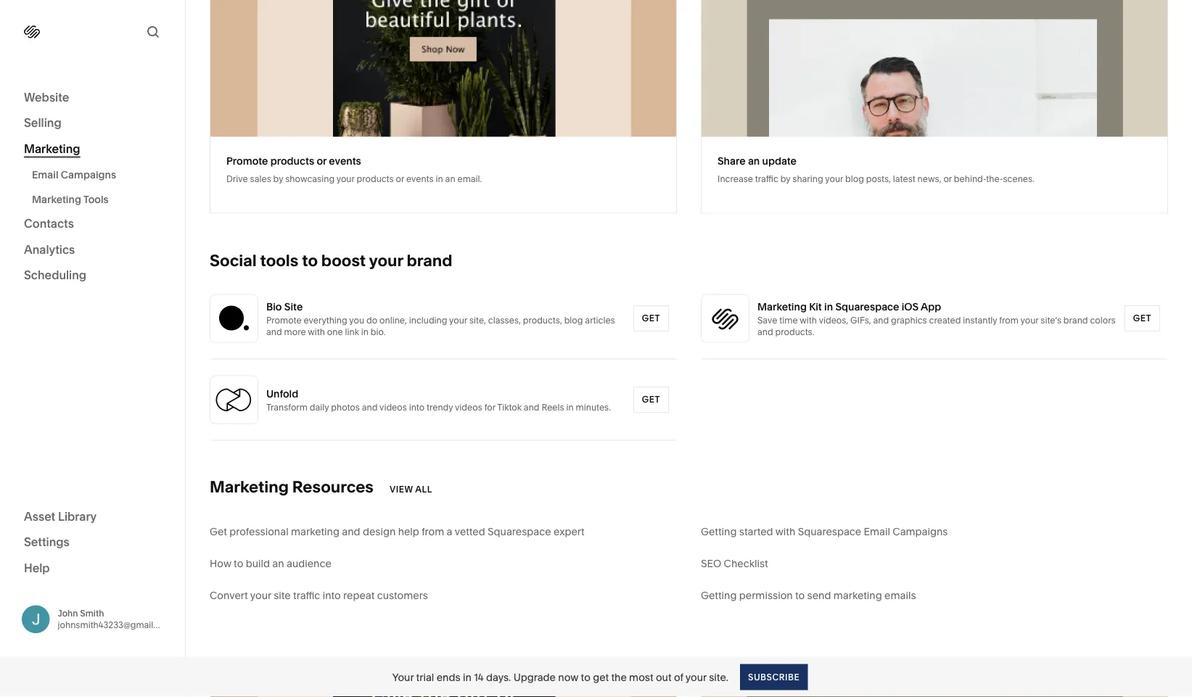 Task type: describe. For each thing, give the bounding box(es) containing it.
marketing tools link
[[32, 187, 169, 212]]

14
[[474, 671, 484, 684]]

most
[[629, 671, 654, 684]]

your
[[392, 671, 414, 684]]

in
[[463, 671, 472, 684]]

upgrade
[[514, 671, 556, 684]]

to
[[581, 671, 591, 684]]

john smith johnsmith43233@gmail.com
[[58, 608, 174, 630]]

asset library
[[24, 509, 97, 524]]

marketing tools
[[32, 193, 109, 205]]

tools
[[83, 193, 109, 205]]

contacts
[[24, 217, 74, 231]]

now
[[558, 671, 579, 684]]

your
[[686, 671, 707, 684]]

asset
[[24, 509, 55, 524]]

marketing for marketing
[[24, 142, 80, 156]]

trial
[[416, 671, 434, 684]]

selling link
[[24, 115, 161, 132]]

asset library link
[[24, 509, 161, 526]]

email campaigns link
[[32, 162, 169, 187]]

help link
[[24, 560, 50, 576]]

website
[[24, 90, 69, 104]]

subscribe button
[[740, 664, 808, 691]]

library
[[58, 509, 97, 524]]

smith
[[80, 608, 104, 619]]

john
[[58, 608, 78, 619]]



Task type: locate. For each thing, give the bounding box(es) containing it.
analytics link
[[24, 242, 161, 259]]

selling
[[24, 116, 61, 130]]

settings link
[[24, 535, 161, 552]]

your trial ends in 14 days. upgrade now to get the most out of your site.
[[392, 671, 729, 684]]

marketing up email
[[24, 142, 80, 156]]

of
[[674, 671, 683, 684]]

help
[[24, 561, 50, 575]]

marketing
[[24, 142, 80, 156], [32, 193, 81, 205]]

scheduling
[[24, 268, 86, 282]]

marketing link
[[24, 141, 161, 158]]

marketing up contacts at the top
[[32, 193, 81, 205]]

out
[[656, 671, 672, 684]]

johnsmith43233@gmail.com
[[58, 620, 174, 630]]

subscribe
[[748, 672, 800, 683]]

the
[[611, 671, 627, 684]]

scheduling link
[[24, 267, 161, 284]]

website link
[[24, 89, 161, 106]]

ends
[[437, 671, 461, 684]]

0 vertical spatial marketing
[[24, 142, 80, 156]]

site.
[[709, 671, 729, 684]]

marketing for marketing tools
[[32, 193, 81, 205]]

contacts link
[[24, 216, 161, 233]]

campaigns
[[61, 168, 116, 181]]

analytics
[[24, 242, 75, 257]]

days.
[[486, 671, 511, 684]]

email campaigns
[[32, 168, 116, 181]]

email
[[32, 168, 58, 181]]

1 vertical spatial marketing
[[32, 193, 81, 205]]

settings
[[24, 535, 70, 549]]

get
[[593, 671, 609, 684]]



Task type: vqa. For each thing, say whether or not it's contained in the screenshot.
left the the
no



